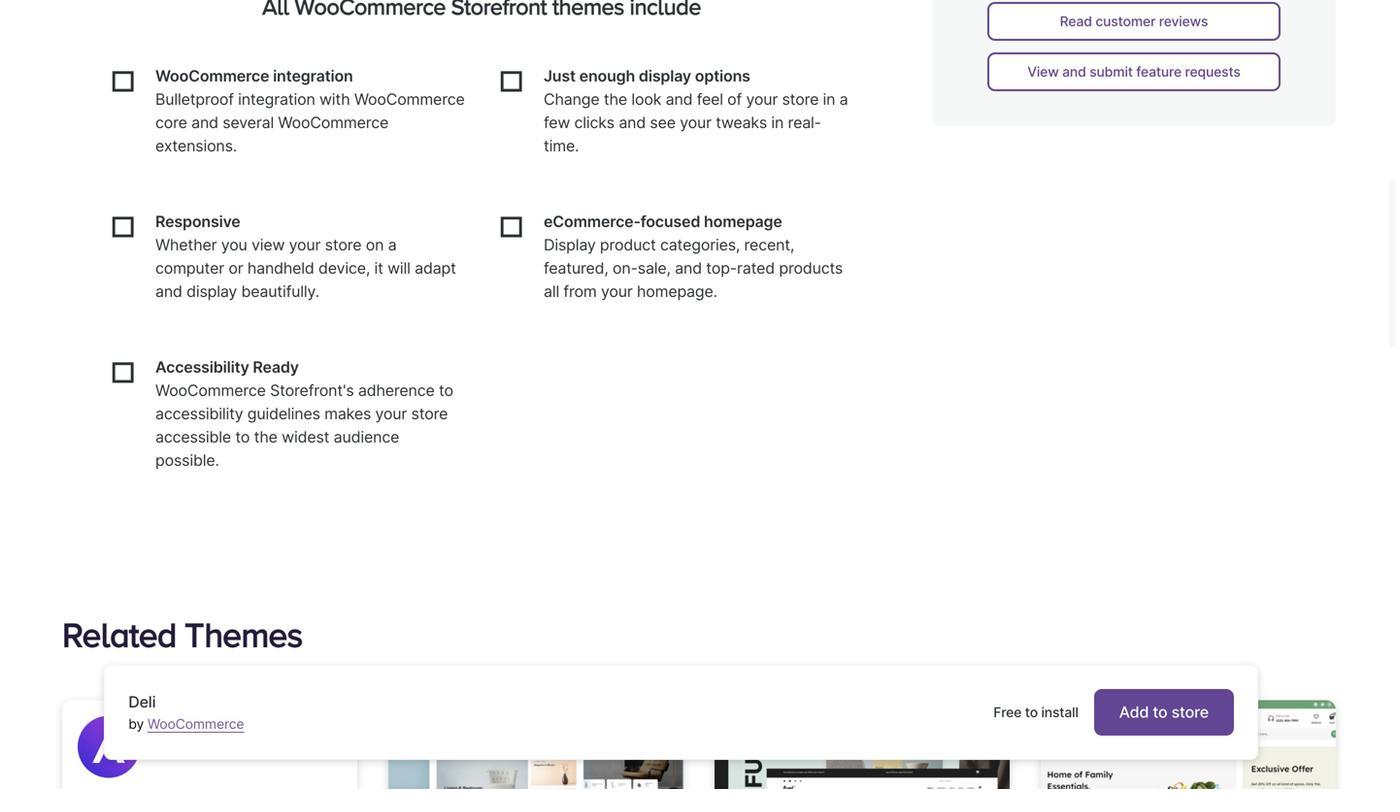 Task type: locate. For each thing, give the bounding box(es) containing it.
change
[[544, 90, 600, 109]]

1 horizontal spatial display
[[639, 67, 691, 86]]

handheld
[[247, 259, 314, 278]]

0 vertical spatial the
[[604, 90, 627, 109]]

products
[[779, 259, 843, 278]]

in right the of
[[823, 90, 835, 109]]

time.
[[544, 137, 579, 156]]

1 horizontal spatial the
[[604, 90, 627, 109]]

and up see
[[666, 90, 693, 109]]

store down adherence
[[411, 405, 448, 424]]

1 vertical spatial display
[[187, 282, 237, 301]]

woocommerce down deli
[[147, 716, 244, 733]]

view
[[1028, 63, 1059, 80]]

all
[[544, 282, 559, 301]]

your up handheld
[[289, 236, 321, 255]]

product
[[600, 236, 656, 255]]

1 vertical spatial a
[[388, 236, 397, 255]]

storefront's
[[270, 381, 354, 400]]

and up "homepage."
[[675, 259, 702, 278]]

0 horizontal spatial the
[[254, 428, 278, 447]]

responsive whether you view your store on a computer or handheld device, it will adapt and display beautifully.
[[155, 212, 456, 301]]

extensions.
[[155, 137, 237, 156]]

0 horizontal spatial in
[[771, 113, 784, 132]]

display down computer
[[187, 282, 237, 301]]

read
[[1060, 13, 1092, 29]]

the
[[604, 90, 627, 109], [254, 428, 278, 447]]

your down adherence
[[375, 405, 407, 424]]

integration
[[273, 67, 353, 86], [238, 90, 315, 109]]

store up real-
[[782, 90, 819, 109]]

store
[[782, 90, 819, 109], [325, 236, 362, 255], [411, 405, 448, 424], [1172, 703, 1209, 722]]

audience
[[334, 428, 399, 447]]

display up look
[[639, 67, 691, 86]]

will
[[388, 259, 411, 278]]

integration up with
[[273, 67, 353, 86]]

woocommerce down accessibility
[[155, 381, 266, 400]]

makes
[[324, 405, 371, 424]]

and down look
[[619, 113, 646, 132]]

with
[[319, 90, 350, 109]]

tweaks
[[716, 113, 767, 132]]

integration up several
[[238, 90, 315, 109]]

display
[[544, 236, 596, 255]]

0 vertical spatial a
[[840, 90, 848, 109]]

1 vertical spatial integration
[[238, 90, 315, 109]]

to
[[439, 381, 453, 400], [235, 428, 250, 447], [1153, 703, 1168, 722], [1025, 705, 1038, 721]]

woocommerce inside deli by woocommerce
[[147, 716, 244, 733]]

install
[[1041, 705, 1079, 721]]

woocommerce
[[155, 67, 269, 86], [354, 90, 465, 109], [278, 113, 389, 132], [155, 381, 266, 400], [147, 716, 244, 733]]

display
[[639, 67, 691, 86], [187, 282, 237, 301]]

options
[[695, 67, 750, 86]]

submit
[[1090, 63, 1133, 80]]

0 horizontal spatial a
[[388, 236, 397, 255]]

and down computer
[[155, 282, 182, 301]]

the down enough
[[604, 90, 627, 109]]

whether
[[155, 236, 217, 255]]

and
[[1062, 63, 1086, 80], [666, 90, 693, 109], [191, 113, 218, 132], [619, 113, 646, 132], [675, 259, 702, 278], [155, 282, 182, 301]]

responsive
[[155, 212, 240, 231]]

a inside 'responsive whether you view your store on a computer or handheld device, it will adapt and display beautifully.'
[[388, 236, 397, 255]]

store up 'device,'
[[325, 236, 362, 255]]

0 horizontal spatial display
[[187, 282, 237, 301]]

the down guidelines
[[254, 428, 278, 447]]

feel
[[697, 90, 723, 109]]

0 vertical spatial display
[[639, 67, 691, 86]]

ecommerce-focused homepage display product categories, recent, featured, on-sale, and top-rated products all from your homepage.
[[544, 212, 843, 301]]

and right the view
[[1062, 63, 1086, 80]]

woocommerce inside the accessibility ready woocommerce storefront's adherence to accessibility guidelines makes your store accessible to the widest audience possible.
[[155, 381, 266, 400]]

display inside the just enough display options change the look and feel of your store in a few clicks and see your tweaks in real- time.
[[639, 67, 691, 86]]

look
[[632, 90, 662, 109]]

themes
[[185, 616, 302, 654]]

your down on- on the top left of the page
[[601, 282, 633, 301]]

your
[[746, 90, 778, 109], [680, 113, 712, 132], [289, 236, 321, 255], [601, 282, 633, 301], [375, 405, 407, 424]]

in
[[823, 90, 835, 109], [771, 113, 784, 132]]

store inside the accessibility ready woocommerce storefront's adherence to accessibility guidelines makes your store accessible to the widest audience possible.
[[411, 405, 448, 424]]

to right add
[[1153, 703, 1168, 722]]

and inside ecommerce-focused homepage display product categories, recent, featured, on-sale, and top-rated products all from your homepage.
[[675, 259, 702, 278]]

from
[[564, 282, 597, 301]]

your right the of
[[746, 90, 778, 109]]

add
[[1119, 703, 1149, 722]]

feature
[[1136, 63, 1182, 80]]

1 vertical spatial the
[[254, 428, 278, 447]]

sale,
[[638, 259, 671, 278]]

reviews
[[1159, 13, 1208, 29]]

featured,
[[544, 259, 609, 278]]

categories,
[[660, 236, 740, 255]]

to down guidelines
[[235, 428, 250, 447]]

a
[[840, 90, 848, 109], [388, 236, 397, 255]]

1 vertical spatial in
[[771, 113, 784, 132]]

and up the extensions.
[[191, 113, 218, 132]]

view
[[252, 236, 285, 255]]

1 horizontal spatial a
[[840, 90, 848, 109]]

1 horizontal spatial in
[[823, 90, 835, 109]]

in left real-
[[771, 113, 784, 132]]

beautifully.
[[241, 282, 319, 301]]

on
[[366, 236, 384, 255]]

bulletproof
[[155, 90, 234, 109]]

related themes
[[62, 616, 302, 654]]

by
[[128, 716, 144, 733]]



Task type: vqa. For each thing, say whether or not it's contained in the screenshot.


Task type: describe. For each thing, give the bounding box(es) containing it.
on-
[[613, 259, 638, 278]]

0 vertical spatial integration
[[273, 67, 353, 86]]

computer
[[155, 259, 224, 278]]

adapt
[[415, 259, 456, 278]]

homepage
[[704, 212, 782, 231]]

free to install
[[994, 705, 1079, 721]]

top-
[[706, 259, 737, 278]]

related
[[62, 616, 176, 654]]

you
[[221, 236, 247, 255]]

store right add
[[1172, 703, 1209, 722]]

few
[[544, 113, 570, 132]]

woocommerce integration bulletproof integration with woocommerce core and several woocommerce extensions.
[[155, 67, 465, 156]]

device,
[[319, 259, 370, 278]]

and inside woocommerce integration bulletproof integration with woocommerce core and several woocommerce extensions.
[[191, 113, 218, 132]]

0 vertical spatial in
[[823, 90, 835, 109]]

of
[[727, 90, 742, 109]]

the inside the just enough display options change the look and feel of your store in a few clicks and see your tweaks in real- time.
[[604, 90, 627, 109]]

recent,
[[744, 236, 795, 255]]

it
[[374, 259, 383, 278]]

enough
[[579, 67, 635, 86]]

accessible
[[155, 428, 231, 447]]

and inside 'responsive whether you view your store on a computer or handheld device, it will adapt and display beautifully.'
[[155, 282, 182, 301]]

view and submit feature requests
[[1028, 63, 1241, 80]]

your down feel
[[680, 113, 712, 132]]

store inside 'responsive whether you view your store on a computer or handheld device, it will adapt and display beautifully.'
[[325, 236, 362, 255]]

possible.
[[155, 451, 219, 470]]

homepage.
[[637, 282, 717, 301]]

your inside the accessibility ready woocommerce storefront's adherence to accessibility guidelines makes your store accessible to the widest audience possible.
[[375, 405, 407, 424]]

rated
[[737, 259, 775, 278]]

accessibility ready woocommerce storefront's adherence to accessibility guidelines makes your store accessible to the widest audience possible.
[[155, 358, 453, 470]]

ecommerce-
[[544, 212, 641, 231]]

just enough display options change the look and feel of your store in a few clicks and see your tweaks in real- time.
[[544, 67, 848, 156]]

add to store
[[1119, 703, 1209, 722]]

real-
[[788, 113, 821, 132]]

woocommerce link
[[147, 716, 244, 733]]

display inside 'responsive whether you view your store on a computer or handheld device, it will adapt and display beautifully.'
[[187, 282, 237, 301]]

core
[[155, 113, 187, 132]]

accessibility
[[155, 405, 243, 424]]

or
[[229, 259, 243, 278]]

widest
[[282, 428, 330, 447]]

several
[[223, 113, 274, 132]]

woocommerce down with
[[278, 113, 389, 132]]

deli by woocommerce
[[128, 693, 244, 733]]

a inside the just enough display options change the look and feel of your store in a few clicks and see your tweaks in real- time.
[[840, 90, 848, 109]]

focused
[[641, 212, 700, 231]]

woocommerce up bulletproof
[[155, 67, 269, 86]]

ready
[[253, 358, 299, 377]]

adherence
[[358, 381, 435, 400]]

deli
[[128, 693, 156, 712]]

read customer reviews
[[1060, 13, 1208, 29]]

add to store link
[[1094, 689, 1234, 736]]

view and submit feature requests link
[[988, 52, 1281, 91]]

clicks
[[574, 113, 615, 132]]

your inside ecommerce-focused homepage display product categories, recent, featured, on-sale, and top-rated products all from your homepage.
[[601, 282, 633, 301]]

woocommerce right with
[[354, 90, 465, 109]]

read customer reviews link
[[988, 2, 1281, 41]]

to right free
[[1025, 705, 1038, 721]]

see
[[650, 113, 676, 132]]

the inside the accessibility ready woocommerce storefront's adherence to accessibility guidelines makes your store accessible to the widest audience possible.
[[254, 428, 278, 447]]

guidelines
[[247, 405, 320, 424]]

requests
[[1185, 63, 1241, 80]]

accessibility
[[155, 358, 249, 377]]

your inside 'responsive whether you view your store on a computer or handheld device, it will adapt and display beautifully.'
[[289, 236, 321, 255]]

customer
[[1096, 13, 1156, 29]]

to right adherence
[[439, 381, 453, 400]]

free
[[994, 705, 1022, 721]]

and inside view and submit feature requests link
[[1062, 63, 1086, 80]]

just
[[544, 67, 576, 86]]

store inside the just enough display options change the look and feel of your store in a few clicks and see your tweaks in real- time.
[[782, 90, 819, 109]]



